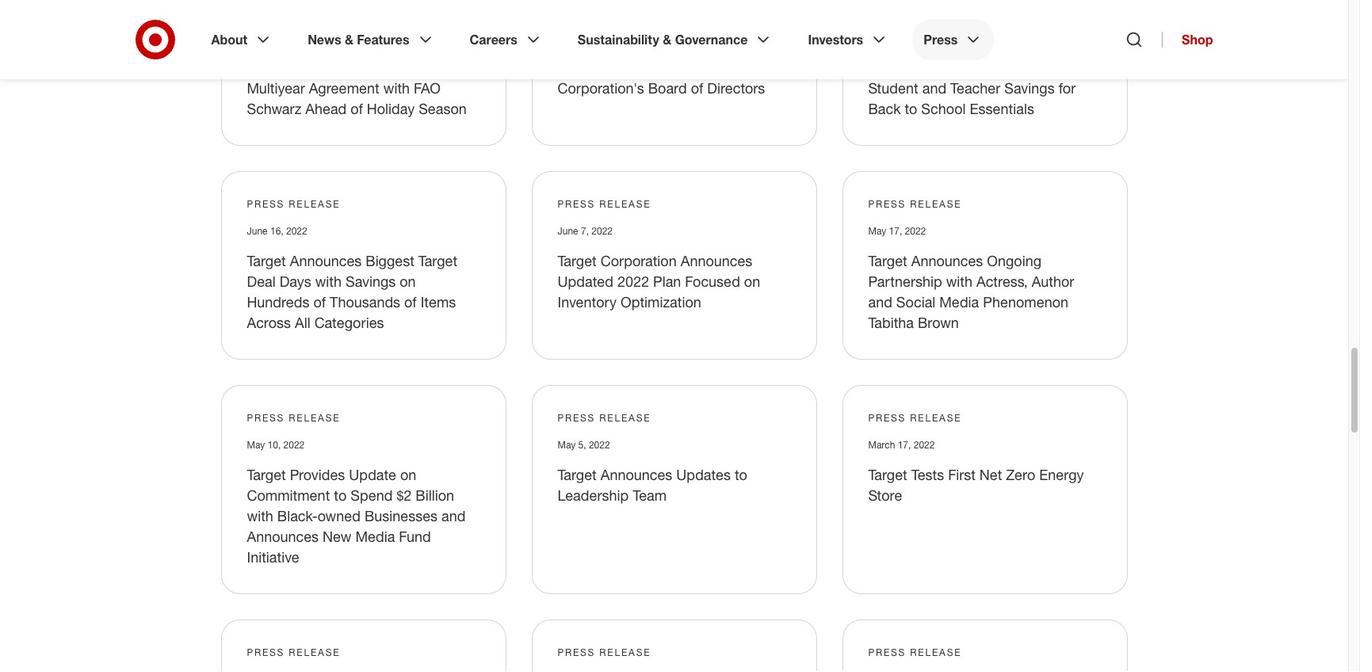 Task type: locate. For each thing, give the bounding box(es) containing it.
and up tabitha
[[868, 293, 892, 311]]

for
[[1059, 79, 1076, 97]]

target announces biggest target deal days with savings on hundreds of thousands of items across all categories
[[247, 252, 457, 331]]

of inside target announces exclusive multiyear agreement with fao schwarz ahead of holiday season
[[350, 100, 363, 118]]

may 5, 2022
[[558, 439, 610, 451]]

to inside target announces updates to leadership team
[[735, 466, 747, 484]]

news
[[308, 32, 341, 48]]

target inside target provides update on commitment to spend $2 billion with black-owned businesses and announces new media fund initiative
[[247, 466, 286, 484]]

10,
[[590, 32, 603, 44], [268, 439, 281, 451]]

on right focused
[[744, 273, 760, 290]]

governance
[[675, 32, 748, 48]]

tests
[[911, 466, 944, 484]]

of right board
[[691, 79, 703, 97]]

may up commitment
[[247, 439, 265, 451]]

on up $2
[[400, 466, 416, 484]]

10, up commitment
[[268, 439, 281, 451]]

1 vertical spatial savings
[[346, 273, 396, 290]]

target announces increased student and teacher savings for back to school essentials link
[[868, 59, 1076, 118]]

2 horizontal spatial may
[[868, 225, 886, 237]]

0 horizontal spatial 10,
[[268, 439, 281, 451]]

1 horizontal spatial media
[[939, 293, 979, 311]]

2 horizontal spatial and
[[922, 79, 946, 97]]

agreement
[[309, 79, 379, 97]]

2022 up the puma
[[606, 32, 627, 44]]

target up partnership
[[868, 252, 907, 270]]

to right the back
[[905, 100, 917, 118]]

target up deal
[[247, 252, 286, 270]]

news & features link
[[297, 19, 446, 60]]

1 horizontal spatial &
[[663, 32, 671, 48]]

2022 for june 16, 2022
[[286, 225, 307, 237]]

and up 'school'
[[922, 79, 946, 97]]

0 horizontal spatial media
[[355, 528, 395, 545]]

to inside target provides update on commitment to spend $2 billion with black-owned businesses and announces new media fund initiative
[[334, 487, 347, 504]]

17, up partnership
[[889, 225, 902, 237]]

2022 right 16,
[[286, 225, 307, 237]]

0 vertical spatial savings
[[1004, 79, 1055, 97]]

1 horizontal spatial savings
[[1004, 79, 1055, 97]]

2022 right 5,
[[589, 439, 610, 451]]

june for target corporation announces updated 2022 plan focused on inventory optimization
[[558, 225, 578, 237]]

may
[[868, 225, 886, 237], [247, 439, 265, 451], [558, 439, 576, 451]]

target announces ongoing partnership with actress, author and social media phenomenon tabitha brown
[[868, 252, 1074, 331]]

1 vertical spatial 10,
[[268, 439, 281, 451]]

0 vertical spatial media
[[939, 293, 979, 311]]

17, right 'march'
[[898, 439, 911, 451]]

2022 for august 10, 2022
[[606, 32, 627, 44]]

and inside target announces ongoing partnership with actress, author and social media phenomenon tabitha brown
[[868, 293, 892, 311]]

2022 right 7, at the top left of page
[[592, 225, 613, 237]]

of inside grace puma appointed to target corporation's board of directors
[[691, 79, 703, 97]]

target up updated
[[558, 252, 597, 270]]

announces up focused
[[681, 252, 752, 270]]

6,
[[888, 32, 896, 44]]

announces inside target announces exclusive multiyear agreement with fao schwarz ahead of holiday season
[[290, 59, 362, 76]]

savings down the increased
[[1004, 79, 1055, 97]]

to right updates
[[735, 466, 747, 484]]

of down the agreement in the left top of the page
[[350, 100, 363, 118]]

announces up partnership
[[911, 252, 983, 270]]

exclusive
[[366, 59, 425, 76]]

board
[[648, 79, 687, 97]]

2022 up tests
[[914, 439, 935, 451]]

target tests first net zero energy store link
[[868, 466, 1084, 504]]

target up multiyear
[[247, 59, 286, 76]]

2 june from the left
[[558, 225, 578, 237]]

0 horizontal spatial may
[[247, 439, 265, 451]]

with left actress,
[[946, 273, 973, 290]]

businesses
[[365, 507, 438, 525]]

target up leadership
[[558, 466, 597, 484]]

with down exclusive
[[383, 79, 410, 97]]

target up store on the right bottom of page
[[868, 466, 907, 484]]

$2
[[397, 487, 412, 504]]

multiyear
[[247, 79, 305, 97]]

2022 right 6,
[[899, 32, 920, 44]]

announces up initiative
[[247, 528, 319, 545]]

target inside target announces exclusive multiyear agreement with fao schwarz ahead of holiday season
[[247, 59, 286, 76]]

0 vertical spatial 10,
[[590, 32, 603, 44]]

careers
[[470, 32, 517, 48]]

items
[[421, 293, 456, 311]]

1 horizontal spatial and
[[868, 293, 892, 311]]

with down commitment
[[247, 507, 273, 525]]

media up "brown"
[[939, 293, 979, 311]]

target for target announces increased student and teacher savings for back to school essentials
[[868, 59, 907, 76]]

shop
[[1182, 32, 1213, 48]]

team
[[633, 487, 667, 504]]

target for target corporation announces updated 2022 plan focused on inventory optimization
[[558, 252, 597, 270]]

with inside target announces exclusive multiyear agreement with fao schwarz ahead of holiday season
[[383, 79, 410, 97]]

june left 16,
[[247, 225, 268, 237]]

to up directors on the top
[[711, 59, 724, 76]]

press release for target announces biggest target deal days with savings on hundreds of thousands of items across all categories
[[247, 198, 340, 210]]

update
[[349, 466, 396, 484]]

august 10, 2022
[[558, 32, 627, 44]]

announces for multiyear
[[290, 59, 362, 76]]

announces up teacher
[[911, 59, 983, 76]]

target up directors on the top
[[728, 59, 767, 76]]

2 & from the left
[[663, 32, 671, 48]]

target inside target announces ongoing partnership with actress, author and social media phenomenon tabitha brown
[[868, 252, 907, 270]]

target inside target tests first net zero energy store
[[868, 466, 907, 484]]

press release for target corporation announces updated 2022 plan focused on inventory optimization
[[558, 198, 651, 210]]

may left 5,
[[558, 439, 576, 451]]

0 horizontal spatial &
[[345, 32, 353, 48]]

first
[[948, 466, 976, 484]]

10, for may
[[268, 439, 281, 451]]

announces inside target announces biggest target deal days with savings on hundreds of thousands of items across all categories
[[290, 252, 362, 270]]

release for updates
[[599, 412, 651, 424]]

target
[[247, 59, 286, 76], [728, 59, 767, 76], [868, 59, 907, 76], [247, 252, 286, 270], [418, 252, 457, 270], [558, 252, 597, 270], [868, 252, 907, 270], [247, 466, 286, 484], [558, 466, 597, 484], [868, 466, 907, 484]]

teacher
[[950, 79, 1000, 97]]

release for announces
[[599, 198, 651, 210]]

2022 down corporation
[[617, 273, 649, 290]]

and inside target announces increased student and teacher savings for back to school essentials
[[922, 79, 946, 97]]

announces up team
[[601, 466, 672, 484]]

2022 for june 7, 2022
[[592, 225, 613, 237]]

on inside target announces biggest target deal days with savings on hundreds of thousands of items across all categories
[[400, 273, 416, 290]]

2022 for may 5, 2022
[[589, 439, 610, 451]]

announces inside target announces increased student and teacher savings for back to school essentials
[[911, 59, 983, 76]]

16,
[[270, 225, 283, 237]]

2022 up provides in the left of the page
[[283, 439, 305, 451]]

target inside the target corporation announces updated 2022 plan focused on inventory optimization
[[558, 252, 597, 270]]

march 17, 2022
[[868, 439, 935, 451]]

1 vertical spatial media
[[355, 528, 395, 545]]

target announces ongoing partnership with actress, author and social media phenomenon tabitha brown link
[[868, 252, 1074, 331]]

target announces exclusive multiyear agreement with fao schwarz ahead of holiday season link
[[247, 59, 467, 118]]

2022 for september 12, 2022
[[313, 32, 334, 44]]

grace
[[558, 59, 596, 76]]

1 june from the left
[[247, 225, 268, 237]]

investors link
[[797, 19, 900, 60]]

media inside target announces ongoing partnership with actress, author and social media phenomenon tabitha brown
[[939, 293, 979, 311]]

holiday
[[367, 100, 415, 118]]

0 vertical spatial and
[[922, 79, 946, 97]]

2022 for july 6, 2022
[[899, 32, 920, 44]]

inventory
[[558, 293, 617, 311]]

to
[[711, 59, 724, 76], [905, 100, 917, 118], [735, 466, 747, 484], [334, 487, 347, 504]]

0 horizontal spatial savings
[[346, 273, 396, 290]]

17,
[[889, 225, 902, 237], [898, 439, 911, 451]]

with inside target provides update on commitment to spend $2 billion with black-owned businesses and announces new media fund initiative
[[247, 507, 273, 525]]

about link
[[200, 19, 284, 60]]

media down businesses on the bottom left of page
[[355, 528, 395, 545]]

announces for target
[[290, 252, 362, 270]]

& inside news & features link
[[345, 32, 353, 48]]

media inside target provides update on commitment to spend $2 billion with black-owned businesses and announces new media fund initiative
[[355, 528, 395, 545]]

release
[[289, 198, 340, 210], [599, 198, 651, 210], [910, 198, 962, 210], [289, 412, 340, 424], [599, 412, 651, 424], [910, 412, 962, 424], [289, 647, 340, 659], [599, 647, 651, 659], [910, 647, 962, 659]]

1 horizontal spatial 10,
[[590, 32, 603, 44]]

with right the days
[[315, 273, 342, 290]]

target corporation announces updated 2022 plan focused on inventory optimization
[[558, 252, 760, 311]]

announces inside target announces updates to leadership team
[[601, 466, 672, 484]]

shop link
[[1162, 32, 1213, 48]]

1 horizontal spatial june
[[558, 225, 578, 237]]

with
[[383, 79, 410, 97], [315, 273, 342, 290], [946, 273, 973, 290], [247, 507, 273, 525]]

target provides update on commitment to spend $2 billion with black-owned businesses and announces new media fund initiative
[[247, 466, 466, 566]]

new
[[323, 528, 351, 545]]

essentials
[[970, 100, 1034, 118]]

announces up the days
[[290, 252, 362, 270]]

press
[[924, 32, 958, 48], [247, 198, 285, 210], [558, 198, 595, 210], [868, 198, 906, 210], [247, 412, 285, 424], [558, 412, 595, 424], [868, 412, 906, 424], [247, 647, 285, 659], [558, 647, 595, 659], [868, 647, 906, 659]]

savings up thousands
[[346, 273, 396, 290]]

1 vertical spatial and
[[868, 293, 892, 311]]

2022 for may 17, 2022
[[905, 225, 926, 237]]

target inside target announces increased student and teacher savings for back to school essentials
[[868, 59, 907, 76]]

biggest
[[366, 252, 414, 270]]

and down billion
[[442, 507, 466, 525]]

& right news
[[345, 32, 353, 48]]

may up partnership
[[868, 225, 886, 237]]

june left 7, at the top left of page
[[558, 225, 578, 237]]

7,
[[581, 225, 589, 237]]

& for news
[[345, 32, 353, 48]]

on down biggest
[[400, 273, 416, 290]]

of
[[691, 79, 703, 97], [350, 100, 363, 118], [313, 293, 326, 311], [404, 293, 417, 311]]

target up commitment
[[247, 466, 286, 484]]

0 vertical spatial 17,
[[889, 225, 902, 237]]

of left "items"
[[404, 293, 417, 311]]

announces inside target announces ongoing partnership with actress, author and social media phenomenon tabitha brown
[[911, 252, 983, 270]]

announces
[[290, 59, 362, 76], [911, 59, 983, 76], [290, 252, 362, 270], [681, 252, 752, 270], [911, 252, 983, 270], [601, 466, 672, 484], [247, 528, 319, 545]]

press release for target provides update on commitment to spend $2 billion with black-owned businesses and announces new media fund initiative
[[247, 412, 340, 424]]

2022 right 12,
[[313, 32, 334, 44]]

2022
[[313, 32, 334, 44], [606, 32, 627, 44], [899, 32, 920, 44], [286, 225, 307, 237], [592, 225, 613, 237], [905, 225, 926, 237], [617, 273, 649, 290], [283, 439, 305, 451], [589, 439, 610, 451], [914, 439, 935, 451]]

0 horizontal spatial june
[[247, 225, 268, 237]]

1 & from the left
[[345, 32, 353, 48]]

announces for partnership
[[911, 252, 983, 270]]

press release
[[247, 198, 340, 210], [558, 198, 651, 210], [868, 198, 962, 210], [247, 412, 340, 424], [558, 412, 651, 424], [868, 412, 962, 424], [247, 647, 340, 659], [558, 647, 651, 659], [868, 647, 962, 659]]

2022 for march 17, 2022
[[914, 439, 935, 451]]

sustainability
[[578, 32, 659, 48]]

1 vertical spatial 17,
[[898, 439, 911, 451]]

directors
[[707, 79, 765, 97]]

& up appointed
[[663, 32, 671, 48]]

1 horizontal spatial may
[[558, 439, 576, 451]]

10, for august
[[590, 32, 603, 44]]

corporation's
[[558, 79, 644, 97]]

2 vertical spatial and
[[442, 507, 466, 525]]

savings inside target announces increased student and teacher savings for back to school essentials
[[1004, 79, 1055, 97]]

about
[[211, 32, 247, 48]]

2022 up partnership
[[905, 225, 926, 237]]

press release for target announces ongoing partnership with actress, author and social media phenomenon tabitha brown
[[868, 198, 962, 210]]

target up "items"
[[418, 252, 457, 270]]

10, right august
[[590, 32, 603, 44]]

17, for announces
[[889, 225, 902, 237]]

may for target provides update on commitment to spend $2 billion with black-owned businesses and announces new media fund initiative
[[247, 439, 265, 451]]

announces up the agreement in the left top of the page
[[290, 59, 362, 76]]

provides
[[290, 466, 345, 484]]

& inside sustainability & governance link
[[663, 32, 671, 48]]

target announces biggest target deal days with savings on hundreds of thousands of items across all categories link
[[247, 252, 457, 331]]

savings
[[1004, 79, 1055, 97], [346, 273, 396, 290]]

initiative
[[247, 549, 299, 566]]

0 horizontal spatial and
[[442, 507, 466, 525]]

to up owned
[[334, 487, 347, 504]]

target up student
[[868, 59, 907, 76]]

target inside target announces updates to leadership team
[[558, 466, 597, 484]]

appointed
[[641, 59, 707, 76]]

12,
[[297, 32, 310, 44]]

release for ongoing
[[910, 198, 962, 210]]



Task type: vqa. For each thing, say whether or not it's contained in the screenshot.
right June
yes



Task type: describe. For each thing, give the bounding box(es) containing it.
release for first
[[910, 412, 962, 424]]

increased
[[987, 59, 1050, 76]]

with inside target announces biggest target deal days with savings on hundreds of thousands of items across all categories
[[315, 273, 342, 290]]

hundreds
[[247, 293, 310, 311]]

target for target provides update on commitment to spend $2 billion with black-owned businesses and announces new media fund initiative
[[247, 466, 286, 484]]

sustainability & governance link
[[567, 19, 784, 60]]

to inside grace puma appointed to target corporation's board of directors
[[711, 59, 724, 76]]

september
[[247, 32, 295, 44]]

ahead
[[305, 100, 347, 118]]

author
[[1032, 273, 1074, 290]]

press link
[[912, 19, 994, 60]]

net
[[979, 466, 1002, 484]]

may 10, 2022
[[247, 439, 305, 451]]

may for target announces ongoing partnership with actress, author and social media phenomenon tabitha brown
[[868, 225, 886, 237]]

season
[[419, 100, 467, 118]]

september 12, 2022
[[247, 32, 334, 44]]

2022 for may 10, 2022
[[283, 439, 305, 451]]

press release for target announces updates to leadership team
[[558, 412, 651, 424]]

billion
[[416, 487, 454, 504]]

brown
[[918, 314, 959, 331]]

zero
[[1006, 466, 1035, 484]]

target provides update on commitment to spend $2 billion with black-owned businesses and announces new media fund initiative link
[[247, 466, 466, 566]]

17, for tests
[[898, 439, 911, 451]]

5,
[[578, 439, 586, 451]]

days
[[280, 273, 311, 290]]

target for target announces exclusive multiyear agreement with fao schwarz ahead of holiday season
[[247, 59, 286, 76]]

with inside target announces ongoing partnership with actress, author and social media phenomenon tabitha brown
[[946, 273, 973, 290]]

june 7, 2022
[[558, 225, 613, 237]]

target announces increased student and teacher savings for back to school essentials
[[868, 59, 1076, 118]]

release for update
[[289, 412, 340, 424]]

announces inside the target corporation announces updated 2022 plan focused on inventory optimization
[[681, 252, 752, 270]]

actress,
[[976, 273, 1028, 290]]

store
[[868, 487, 902, 504]]

fund
[[399, 528, 431, 545]]

focused
[[685, 273, 740, 290]]

2022 inside the target corporation announces updated 2022 plan focused on inventory optimization
[[617, 273, 649, 290]]

on inside the target corporation announces updated 2022 plan focused on inventory optimization
[[744, 273, 760, 290]]

& for sustainability
[[663, 32, 671, 48]]

may for target announces updates to leadership team
[[558, 439, 576, 451]]

of up categories
[[313, 293, 326, 311]]

features
[[357, 32, 409, 48]]

fao
[[414, 79, 441, 97]]

announces for to
[[601, 466, 672, 484]]

target inside grace puma appointed to target corporation's board of directors
[[728, 59, 767, 76]]

schwarz
[[247, 100, 301, 118]]

target for target tests first net zero energy store
[[868, 466, 907, 484]]

may 17, 2022
[[868, 225, 926, 237]]

target for target announces updates to leadership team
[[558, 466, 597, 484]]

target announces updates to leadership team link
[[558, 466, 747, 504]]

june for target announces biggest target deal days with savings on hundreds of thousands of items across all categories
[[247, 225, 268, 237]]

back
[[868, 100, 901, 118]]

social
[[896, 293, 936, 311]]

sustainability & governance
[[578, 32, 748, 48]]

target announces exclusive multiyear agreement with fao schwarz ahead of holiday season
[[247, 59, 467, 118]]

investors
[[808, 32, 863, 48]]

student
[[868, 79, 918, 97]]

partnership
[[868, 273, 942, 290]]

july
[[868, 32, 885, 44]]

grace puma appointed to target corporation's board of directors
[[558, 59, 767, 97]]

target announces updates to leadership team
[[558, 466, 747, 504]]

announces inside target provides update on commitment to spend $2 billion with black-owned businesses and announces new media fund initiative
[[247, 528, 319, 545]]

march
[[868, 439, 895, 451]]

release for biggest
[[289, 198, 340, 210]]

school
[[921, 100, 966, 118]]

deal
[[247, 273, 276, 290]]

press release for target tests first net zero energy store
[[868, 412, 962, 424]]

updates
[[676, 466, 731, 484]]

leadership
[[558, 487, 629, 504]]

to inside target announces increased student and teacher savings for back to school essentials
[[905, 100, 917, 118]]

plan
[[653, 273, 681, 290]]

commitment
[[247, 487, 330, 504]]

august
[[558, 32, 587, 44]]

target tests first net zero energy store
[[868, 466, 1084, 504]]

target for target announces ongoing partnership with actress, author and social media phenomenon tabitha brown
[[868, 252, 907, 270]]

energy
[[1039, 466, 1084, 484]]

on inside target provides update on commitment to spend $2 billion with black-owned businesses and announces new media fund initiative
[[400, 466, 416, 484]]

ongoing
[[987, 252, 1041, 270]]

news & features
[[308, 32, 409, 48]]

thousands
[[330, 293, 400, 311]]

all
[[295, 314, 310, 331]]

savings inside target announces biggest target deal days with savings on hundreds of thousands of items across all categories
[[346, 273, 396, 290]]

categories
[[314, 314, 384, 331]]

updated
[[558, 273, 613, 290]]

careers link
[[459, 19, 554, 60]]

optimization
[[621, 293, 701, 311]]

announces for student
[[911, 59, 983, 76]]

and inside target provides update on commitment to spend $2 billion with black-owned businesses and announces new media fund initiative
[[442, 507, 466, 525]]

tabitha
[[868, 314, 914, 331]]

target for target announces biggest target deal days with savings on hundreds of thousands of items across all categories
[[247, 252, 286, 270]]

corporation
[[601, 252, 677, 270]]

spend
[[350, 487, 393, 504]]

owned
[[318, 507, 361, 525]]

across
[[247, 314, 291, 331]]

july 6, 2022
[[868, 32, 920, 44]]

june 16, 2022
[[247, 225, 307, 237]]



